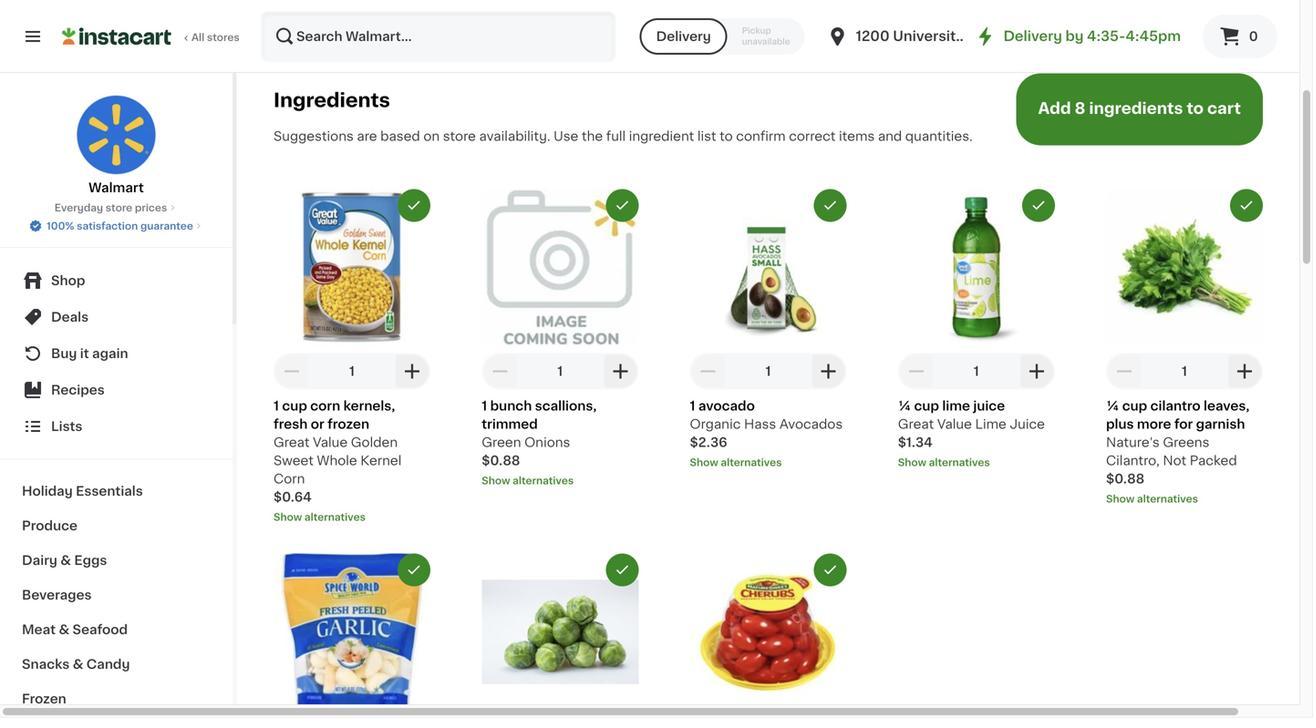 Task type: vqa. For each thing, say whether or not it's contained in the screenshot.
SEARCH COSTCO... search box
no



Task type: describe. For each thing, give the bounding box(es) containing it.
ingredients
[[274, 91, 390, 110]]

1 inside 1 avocado organic hass avocados $2.36 show alternatives
[[690, 400, 695, 413]]

avocados
[[780, 418, 843, 431]]

leaves,
[[1204, 400, 1250, 413]]

all stores link
[[62, 11, 241, 62]]

corn
[[274, 473, 305, 486]]

1 up hass at bottom right
[[766, 365, 771, 378]]

lime
[[976, 418, 1007, 431]]

great inside 1 cup corn kernels, fresh or frozen great value golden sweet whole kernel corn $0.64 show alternatives
[[274, 436, 310, 449]]

0
[[1249, 30, 1258, 43]]

frozen link
[[11, 682, 222, 717]]

frozen
[[22, 693, 66, 706]]

shop
[[51, 275, 85, 287]]

full
[[606, 130, 626, 143]]

1200 university ave
[[856, 30, 995, 43]]

$1.34
[[898, 436, 933, 449]]

¼ cup cilantro leaves, plus more for garnish nature's greens cilantro, not packed $0.88 show alternatives
[[1106, 400, 1250, 504]]

alternatives inside 1 avocado organic hass avocados $2.36 show alternatives
[[721, 458, 782, 468]]

holiday
[[22, 485, 73, 498]]

packed
[[1190, 455, 1238, 467]]

0 horizontal spatial store
[[106, 203, 132, 213]]

satisfaction
[[77, 221, 138, 231]]

whole
[[317, 455, 357, 467]]

nature's
[[1106, 436, 1160, 449]]

alternatives inside 1 cup corn kernels, fresh or frozen great value golden sweet whole kernel corn $0.64 show alternatives
[[305, 512, 366, 523]]

scallions,
[[535, 400, 597, 413]]

¼ for ¼ cup cilantro leaves, plus more for garnish
[[1106, 400, 1120, 413]]

and
[[878, 130, 902, 143]]

value inside 1 cup corn kernels, fresh or frozen great value golden sweet whole kernel corn $0.64 show alternatives
[[313, 436, 348, 449]]

1 up 'scallions,'
[[558, 365, 563, 378]]

unselect item image for kernels,
[[406, 197, 422, 214]]

buy
[[51, 348, 77, 360]]

onions
[[525, 436, 570, 449]]

8
[[1075, 101, 1086, 116]]

deals
[[51, 311, 89, 324]]

delivery for delivery by 4:35-4:45pm
[[1004, 30, 1063, 43]]

buy it again link
[[11, 336, 222, 372]]

delivery by 4:35-4:45pm
[[1004, 30, 1181, 43]]

snacks & candy link
[[11, 648, 222, 682]]

cup for great
[[914, 400, 939, 413]]

golden
[[351, 436, 398, 449]]

& for snacks
[[73, 659, 83, 671]]

alternatives inside ¼ cup lime juice great value lime juice $1.34 show alternatives
[[929, 458, 990, 468]]

on
[[424, 130, 440, 143]]

increment quantity image for 1 cup corn kernels, fresh or frozen
[[401, 361, 423, 383]]

suggestions
[[274, 130, 354, 143]]

cilantro,
[[1106, 455, 1160, 467]]

1 up kernels,
[[349, 365, 355, 378]]

stores
[[207, 32, 240, 42]]

prices
[[135, 203, 167, 213]]

walmart link
[[76, 95, 156, 197]]

1200
[[856, 30, 890, 43]]

add
[[1038, 101, 1072, 116]]

everyday store prices link
[[54, 201, 178, 215]]

eggs
[[74, 555, 107, 567]]

avocado
[[699, 400, 755, 413]]

great inside ¼ cup lime juice great value lime juice $1.34 show alternatives
[[898, 418, 934, 431]]

recipes link
[[11, 372, 222, 409]]

increment quantity image for ¼ cup lime juice
[[1026, 361, 1048, 383]]

lists link
[[11, 409, 222, 445]]

by
[[1066, 30, 1084, 43]]

4:35-
[[1087, 30, 1126, 43]]

juice
[[974, 400, 1005, 413]]

buy it again
[[51, 348, 128, 360]]

plus
[[1106, 418, 1134, 431]]

meat & seafood link
[[11, 613, 222, 648]]

bunch
[[490, 400, 532, 413]]

service type group
[[640, 18, 805, 55]]

holiday essentials link
[[11, 474, 222, 509]]

1 up cilantro
[[1182, 365, 1188, 378]]

alternatives inside 1 bunch scallions, trimmed green onions $0.88 show alternatives
[[513, 476, 574, 486]]

frozen
[[328, 418, 369, 431]]

¼ cup lime juice great value lime juice $1.34 show alternatives
[[898, 400, 1045, 468]]

essentials
[[76, 485, 143, 498]]

all stores
[[192, 32, 240, 42]]

are
[[357, 130, 377, 143]]

unselect item image for juice
[[1030, 197, 1047, 214]]

delivery by 4:35-4:45pm link
[[975, 26, 1181, 47]]

$0.88 inside the '¼ cup cilantro leaves, plus more for garnish nature's greens cilantro, not packed $0.88 show alternatives'
[[1106, 473, 1145, 486]]

items
[[839, 130, 875, 143]]

more
[[1137, 418, 1172, 431]]

brussels sprouts slaw with charred corn and scallions image
[[799, 0, 1313, 30]]

list
[[698, 130, 717, 143]]

1 up juice
[[974, 365, 979, 378]]

all
[[192, 32, 205, 42]]

1200 university ave button
[[827, 11, 995, 62]]

for
[[1175, 418, 1193, 431]]

100% satisfaction guarantee
[[47, 221, 193, 231]]

kernels,
[[344, 400, 395, 413]]

ingredient
[[629, 130, 694, 143]]

increment quantity image for 1 bunch scallions, trimmed
[[610, 361, 631, 383]]

lists
[[51, 421, 82, 433]]

0 button
[[1203, 15, 1278, 58]]

¼ for ¼ cup lime juice
[[898, 400, 911, 413]]

1 cup corn kernels, fresh or frozen great value golden sweet whole kernel corn $0.64 show alternatives
[[274, 400, 402, 523]]

$2.36
[[690, 436, 728, 449]]

1 vertical spatial to
[[720, 130, 733, 143]]



Task type: locate. For each thing, give the bounding box(es) containing it.
cup for plus
[[1123, 400, 1148, 413]]

1 horizontal spatial great
[[898, 418, 934, 431]]

2 ¼ from the left
[[1106, 400, 1120, 413]]

great up "$1.34"
[[898, 418, 934, 431]]

0 vertical spatial value
[[938, 418, 972, 431]]

2 horizontal spatial decrement quantity image
[[1114, 361, 1136, 383]]

& right meat
[[59, 624, 69, 637]]

great down fresh
[[274, 436, 310, 449]]

alternatives down hass at bottom right
[[721, 458, 782, 468]]

1 cup from the left
[[282, 400, 307, 413]]

1 horizontal spatial value
[[938, 418, 972, 431]]

¼ up "$1.34"
[[898, 400, 911, 413]]

1 avocado organic hass avocados $2.36 show alternatives
[[690, 400, 843, 468]]

delivery for delivery
[[656, 30, 711, 43]]

1 decrement quantity image from the left
[[697, 361, 719, 383]]

& inside meat & seafood link
[[59, 624, 69, 637]]

¼ inside ¼ cup lime juice great value lime juice $1.34 show alternatives
[[898, 400, 911, 413]]

walmart
[[89, 182, 144, 194]]

green
[[482, 436, 521, 449]]

& for dairy
[[60, 555, 71, 567]]

university
[[893, 30, 965, 43]]

1 up fresh
[[274, 400, 279, 413]]

suggestions are based on store availability. use the full ingredient list to confirm correct items and quantities.
[[274, 130, 973, 143]]

decrement quantity image for ¼ cup cilantro leaves, plus more for garnish
[[1114, 361, 1136, 383]]

1 ¼ from the left
[[898, 400, 911, 413]]

deals link
[[11, 299, 222, 336]]

1 horizontal spatial decrement quantity image
[[906, 361, 927, 383]]

decrement quantity image
[[281, 361, 303, 383], [489, 361, 511, 383], [1114, 361, 1136, 383]]

show alternatives button down hass at bottom right
[[690, 455, 847, 470]]

use
[[554, 130, 579, 143]]

show alternatives button down onions
[[482, 474, 639, 488]]

$0.64
[[274, 491, 312, 504]]

show alternatives button
[[690, 455, 847, 470], [898, 455, 1055, 470], [482, 474, 639, 488], [1106, 492, 1263, 507], [274, 510, 431, 525]]

&
[[60, 555, 71, 567], [59, 624, 69, 637], [73, 659, 83, 671]]

produce
[[22, 520, 78, 533]]

1 vertical spatial &
[[59, 624, 69, 637]]

alternatives inside the '¼ cup cilantro leaves, plus more for garnish nature's greens cilantro, not packed $0.88 show alternatives'
[[1137, 494, 1198, 504]]

value up whole
[[313, 436, 348, 449]]

1 horizontal spatial $0.88
[[1106, 473, 1145, 486]]

0 horizontal spatial great
[[274, 436, 310, 449]]

1 vertical spatial great
[[274, 436, 310, 449]]

decrement quantity image for cup
[[906, 361, 927, 383]]

to left the cart
[[1187, 101, 1204, 116]]

1 inside 1 cup corn kernels, fresh or frozen great value golden sweet whole kernel corn $0.64 show alternatives
[[274, 400, 279, 413]]

seafood
[[73, 624, 128, 637]]

meat & seafood
[[22, 624, 128, 637]]

0 vertical spatial store
[[443, 130, 476, 143]]

delivery inside button
[[656, 30, 711, 43]]

show down "$1.34"
[[898, 458, 927, 468]]

cilantro
[[1151, 400, 1201, 413]]

3 increment quantity image from the left
[[818, 361, 840, 383]]

show alternatives button for garnish
[[1106, 492, 1263, 507]]

show alternatives button for alternatives
[[690, 455, 847, 470]]

1 horizontal spatial store
[[443, 130, 476, 143]]

0 horizontal spatial delivery
[[656, 30, 711, 43]]

0 vertical spatial $0.88
[[482, 455, 520, 467]]

cup
[[282, 400, 307, 413], [914, 400, 939, 413], [1123, 400, 1148, 413]]

store right on
[[443, 130, 476, 143]]

show alternatives button for great
[[274, 510, 431, 525]]

garnish
[[1196, 418, 1245, 431]]

0 horizontal spatial $0.88
[[482, 455, 520, 467]]

it
[[80, 348, 89, 360]]

0 vertical spatial &
[[60, 555, 71, 567]]

ave
[[968, 30, 995, 43]]

1
[[349, 365, 355, 378], [558, 365, 563, 378], [766, 365, 771, 378], [974, 365, 979, 378], [1182, 365, 1188, 378], [274, 400, 279, 413], [482, 400, 487, 413], [690, 400, 695, 413]]

show down cilantro,
[[1106, 494, 1135, 504]]

show alternatives button down lime
[[898, 455, 1055, 470]]

show alternatives button down whole
[[274, 510, 431, 525]]

show down $2.36
[[690, 458, 718, 468]]

$0.88 down green
[[482, 455, 520, 467]]

value
[[938, 418, 972, 431], [313, 436, 348, 449]]

0 vertical spatial great
[[898, 418, 934, 431]]

decrement quantity image for avocado
[[697, 361, 719, 383]]

sweet
[[274, 455, 314, 467]]

0 horizontal spatial ¼
[[898, 400, 911, 413]]

show down green
[[482, 476, 510, 486]]

walmart logo image
[[76, 95, 156, 175]]

2 increment quantity image from the left
[[610, 361, 631, 383]]

delivery
[[1004, 30, 1063, 43], [656, 30, 711, 43]]

4:45pm
[[1126, 30, 1181, 43]]

product group
[[274, 189, 431, 525], [482, 189, 639, 488], [690, 189, 847, 470], [898, 189, 1055, 470], [1106, 189, 1263, 507], [274, 554, 431, 719], [482, 554, 639, 719], [690, 554, 847, 719]]

alternatives down not
[[1137, 494, 1198, 504]]

cart
[[1208, 101, 1241, 116]]

0 horizontal spatial decrement quantity image
[[697, 361, 719, 383]]

alternatives down onions
[[513, 476, 574, 486]]

1 horizontal spatial delivery
[[1004, 30, 1063, 43]]

cup inside ¼ cup lime juice great value lime juice $1.34 show alternatives
[[914, 400, 939, 413]]

increment quantity image
[[401, 361, 423, 383], [610, 361, 631, 383], [818, 361, 840, 383], [1026, 361, 1048, 383], [1234, 361, 1256, 383]]

4 increment quantity image from the left
[[1026, 361, 1048, 383]]

lime
[[943, 400, 971, 413]]

& left candy
[[73, 659, 83, 671]]

or
[[311, 418, 324, 431]]

everyday store prices
[[54, 203, 167, 213]]

produce link
[[11, 509, 222, 544]]

alternatives down "$1.34"
[[929, 458, 990, 468]]

based
[[381, 130, 420, 143]]

hass
[[744, 418, 776, 431]]

1 vertical spatial store
[[106, 203, 132, 213]]

cup left lime
[[914, 400, 939, 413]]

1 inside 1 bunch scallions, trimmed green onions $0.88 show alternatives
[[482, 400, 487, 413]]

¼ up plus
[[1106, 400, 1120, 413]]

corn
[[310, 400, 340, 413]]

$0.88
[[482, 455, 520, 467], [1106, 473, 1145, 486]]

correct
[[789, 130, 836, 143]]

1 vertical spatial value
[[313, 436, 348, 449]]

1 decrement quantity image from the left
[[281, 361, 303, 383]]

decrement quantity image up plus
[[1114, 361, 1136, 383]]

show inside the '¼ cup cilantro leaves, plus more for garnish nature's greens cilantro, not packed $0.88 show alternatives'
[[1106, 494, 1135, 504]]

cup inside 1 cup corn kernels, fresh or frozen great value golden sweet whole kernel corn $0.64 show alternatives
[[282, 400, 307, 413]]

2 vertical spatial &
[[73, 659, 83, 671]]

candy
[[86, 659, 130, 671]]

value inside ¼ cup lime juice great value lime juice $1.34 show alternatives
[[938, 418, 972, 431]]

show down the $0.64
[[274, 512, 302, 523]]

guarantee
[[140, 221, 193, 231]]

& left eggs
[[60, 555, 71, 567]]

snacks
[[22, 659, 70, 671]]

3 cup from the left
[[1123, 400, 1148, 413]]

1 horizontal spatial ¼
[[1106, 400, 1120, 413]]

decrement quantity image up avocado
[[697, 361, 719, 383]]

alternatives down the $0.64
[[305, 512, 366, 523]]

¼ inside the '¼ cup cilantro leaves, plus more for garnish nature's greens cilantro, not packed $0.88 show alternatives'
[[1106, 400, 1120, 413]]

dairy
[[22, 555, 57, 567]]

greens
[[1163, 436, 1210, 449]]

None search field
[[261, 11, 616, 62]]

show alternatives button for show
[[482, 474, 639, 488]]

show alternatives button for juice
[[898, 455, 1055, 470]]

1 horizontal spatial decrement quantity image
[[489, 361, 511, 383]]

0 vertical spatial to
[[1187, 101, 1204, 116]]

the
[[582, 130, 603, 143]]

fresh
[[274, 418, 308, 431]]

Search field
[[263, 13, 614, 60]]

organic
[[690, 418, 741, 431]]

quantities.
[[906, 130, 973, 143]]

2 cup from the left
[[914, 400, 939, 413]]

holiday essentials
[[22, 485, 143, 498]]

show inside 1 avocado organic hass avocados $2.36 show alternatives
[[690, 458, 718, 468]]

unselect item image for leaves,
[[1239, 197, 1255, 214]]

decrement quantity image up bunch
[[489, 361, 511, 383]]

1 increment quantity image from the left
[[401, 361, 423, 383]]

unselect item image
[[614, 197, 631, 214], [822, 197, 839, 214], [614, 562, 631, 579], [822, 562, 839, 579]]

recipes
[[51, 384, 105, 397]]

to inside button
[[1187, 101, 1204, 116]]

show inside 1 bunch scallions, trimmed green onions $0.88 show alternatives
[[482, 476, 510, 486]]

store up 100% satisfaction guarantee button
[[106, 203, 132, 213]]

& for meat
[[59, 624, 69, 637]]

1 left bunch
[[482, 400, 487, 413]]

1 horizontal spatial cup
[[914, 400, 939, 413]]

delivery button
[[640, 18, 728, 55]]

cup for fresh
[[282, 400, 307, 413]]

store
[[443, 130, 476, 143], [106, 203, 132, 213]]

again
[[92, 348, 128, 360]]

increment quantity image for ¼ cup cilantro leaves, plus more for garnish
[[1234, 361, 1256, 383]]

1 horizontal spatial to
[[1187, 101, 1204, 116]]

5 increment quantity image from the left
[[1234, 361, 1256, 383]]

cup inside the '¼ cup cilantro leaves, plus more for garnish nature's greens cilantro, not packed $0.88 show alternatives'
[[1123, 400, 1148, 413]]

decrement quantity image for 1 cup corn kernels, fresh or frozen
[[281, 361, 303, 383]]

to right list
[[720, 130, 733, 143]]

1 vertical spatial $0.88
[[1106, 473, 1145, 486]]

0 horizontal spatial cup
[[282, 400, 307, 413]]

cup up plus
[[1123, 400, 1148, 413]]

snacks & candy
[[22, 659, 130, 671]]

& inside snacks & candy link
[[73, 659, 83, 671]]

2 decrement quantity image from the left
[[489, 361, 511, 383]]

decrement quantity image up "$1.34"
[[906, 361, 927, 383]]

show inside ¼ cup lime juice great value lime juice $1.34 show alternatives
[[898, 458, 927, 468]]

0 horizontal spatial decrement quantity image
[[281, 361, 303, 383]]

show inside 1 cup corn kernels, fresh or frozen great value golden sweet whole kernel corn $0.64 show alternatives
[[274, 512, 302, 523]]

juice
[[1010, 418, 1045, 431]]

everyday
[[54, 203, 103, 213]]

100% satisfaction guarantee button
[[28, 215, 204, 234]]

increment quantity image for 1 avocado
[[818, 361, 840, 383]]

0 horizontal spatial value
[[313, 436, 348, 449]]

unselect item image
[[406, 197, 422, 214], [1030, 197, 1047, 214], [1239, 197, 1255, 214], [406, 562, 422, 579]]

beverages
[[22, 589, 92, 602]]

decrement quantity image up fresh
[[281, 361, 303, 383]]

cup up fresh
[[282, 400, 307, 413]]

value down lime
[[938, 418, 972, 431]]

instacart logo image
[[62, 26, 171, 47]]

1 up organic at the bottom of the page
[[690, 400, 695, 413]]

add 8 ingredients to cart
[[1038, 101, 1241, 116]]

ingredients
[[1089, 101, 1183, 116]]

3 decrement quantity image from the left
[[1114, 361, 1136, 383]]

& inside the dairy & eggs link
[[60, 555, 71, 567]]

add 8 ingredients to cart button
[[1017, 73, 1263, 145]]

shop link
[[11, 263, 222, 299]]

0 horizontal spatial to
[[720, 130, 733, 143]]

2 horizontal spatial cup
[[1123, 400, 1148, 413]]

beverages link
[[11, 578, 222, 613]]

show
[[690, 458, 718, 468], [898, 458, 927, 468], [482, 476, 510, 486], [1106, 494, 1135, 504], [274, 512, 302, 523]]

decrement quantity image
[[697, 361, 719, 383], [906, 361, 927, 383]]

show alternatives button down not
[[1106, 492, 1263, 507]]

100%
[[47, 221, 74, 231]]

2 decrement quantity image from the left
[[906, 361, 927, 383]]

$0.88 down cilantro,
[[1106, 473, 1145, 486]]

$0.88 inside 1 bunch scallions, trimmed green onions $0.88 show alternatives
[[482, 455, 520, 467]]

decrement quantity image for 1 bunch scallions, trimmed
[[489, 361, 511, 383]]



